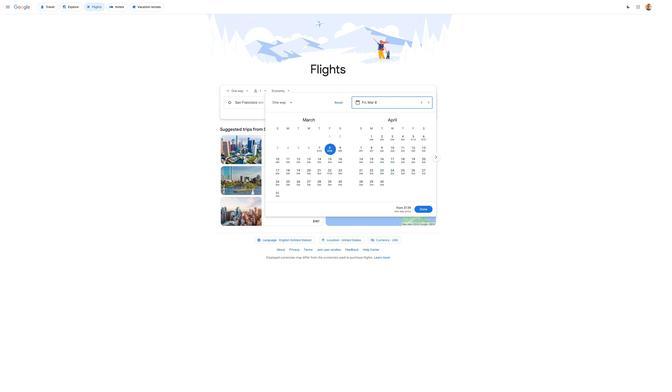 Task type: locate. For each thing, give the bounding box(es) containing it.
, 34 us dollars element left , 32 us dollars element
[[412, 173, 416, 175]]

, 46 us dollars element up sunday, april 28, 2024 element
[[360, 173, 363, 175]]

friday, april 5, 2024 element
[[413, 135, 415, 139]]

Where from? San Francisco SFO text field
[[224, 97, 285, 109]]

grid
[[267, 114, 435, 205]]

thursday, april 18, 2024 element
[[402, 157, 405, 162]]

, 94 us dollars element
[[328, 184, 332, 186]]

row up thursday, april 11, 2024 element
[[367, 131, 429, 145]]

, 118 us dollars element
[[411, 139, 416, 141]]

, 34 us dollars element up thursday, april 25, 2024 element
[[401, 162, 405, 164]]

, 46 us dollars element for saturday, march 16, 2024 'element'
[[339, 162, 342, 164]]

row
[[325, 131, 346, 145], [367, 131, 429, 145], [273, 144, 346, 156], [356, 144, 429, 156], [273, 155, 346, 168], [356, 155, 429, 168], [273, 167, 346, 179], [356, 167, 429, 179], [273, 178, 346, 190], [356, 178, 388, 190]]

, 24 us dollars element for wednesday, april 24, 2024 element
[[391, 173, 395, 175]]

, 46 us dollars element up friday, april 19, 2024 element
[[412, 150, 416, 152]]

wednesday, march 6, 2024 element
[[308, 146, 310, 150]]

suggested trips from san francisco region
[[220, 125, 436, 228]]

wednesday, april 24, 2024 element
[[391, 169, 395, 173]]

, 46 us dollars element up the sunday, april 21, 2024 element
[[360, 162, 363, 164]]

, 46 us dollars element for sunday, april 14, 2024 "element"
[[360, 162, 363, 164]]

, 34 us dollars element right sunday, april 28, 2024 element
[[370, 184, 374, 186]]

, 46 us dollars element for 'monday, march 25, 2024' element
[[286, 184, 290, 186]]

, 24 us dollars element right the monday, april 29, 2024 element
[[381, 184, 384, 186]]

, 64 us dollars element up thursday, april 11, 2024 element
[[401, 139, 405, 141]]

, 46 us dollars element up tuesday, march 26, 2024 'element'
[[297, 173, 301, 175]]

saturday, april 20, 2024 element
[[422, 157, 426, 162]]

, 46 us dollars element for tuesday, march 12, 2024 element
[[297, 162, 301, 164]]

, 46 us dollars element for monday, march 18, 2024 element
[[286, 173, 290, 175]]

friday, april 19, 2024 element
[[412, 157, 416, 162]]

, 46 us dollars element up tuesday, march 19, 2024 'element'
[[297, 162, 301, 164]]

, 64 us dollars element for thursday, april 4, 2024 element
[[401, 139, 405, 141]]

row up wednesday, april 17, 2024 element
[[356, 144, 429, 156]]

, 46 us dollars element up saturday, march 23, 2024 element on the right top of page
[[339, 162, 342, 164]]

thursday, april 25, 2024 element
[[402, 169, 405, 173]]

, 46 us dollars element up 'monday, march 25, 2024' element
[[286, 173, 290, 175]]

, 46 us dollars element for thursday, march 28, 2024 element
[[318, 184, 322, 186]]

row down wednesday, april 17, 2024 element
[[356, 167, 429, 179]]

, 24 us dollars element up tuesday, april 30, 2024 element
[[381, 173, 384, 175]]

, 46 us dollars element up the tuesday, april 16, 2024 element
[[381, 150, 384, 152]]

sunday, march 17, 2024 element
[[276, 169, 280, 173]]

, 34 us dollars element for monday, april 22, 2024 'element'
[[370, 173, 374, 175]]

, 46 us dollars element left wednesday, march 27, 2024 element
[[297, 184, 301, 186]]

, 46 us dollars element left thursday, march 28, 2024 element
[[307, 184, 311, 186]]

sunday, april 7, 2024 element
[[361, 146, 362, 150]]

, 34 us dollars element up thursday, april 18, 2024 element
[[401, 150, 405, 152]]

saturday, march 30, 2024 element
[[339, 180, 342, 184]]

, 34 us dollars element up the monday, april 29, 2024 element
[[370, 173, 374, 175]]

monday, april 8, 2024 element
[[371, 146, 373, 150]]

, 34 us dollars element for thursday, april 11, 2024 element
[[401, 150, 405, 152]]

, 46 us dollars element left , 94 us dollars element
[[318, 184, 322, 186]]

thursday, april 4, 2024 element
[[402, 135, 404, 139]]

, 34 us dollars element
[[401, 150, 405, 152], [370, 162, 374, 164], [401, 162, 405, 164], [370, 173, 374, 175], [401, 173, 405, 175], [412, 173, 416, 175], [370, 184, 374, 186]]

sunday, april 21, 2024 element
[[360, 169, 363, 173]]

saturday, april 27, 2024 element
[[422, 169, 426, 173]]

row down monday, april 22, 2024 'element'
[[356, 178, 388, 190]]

, 64 us dollars element up sunday, march 31, 2024 element
[[276, 184, 280, 186]]

, 24 us dollars element up wednesday, april 24, 2024 element
[[391, 162, 395, 164]]

row up wednesday, march 13, 2024 element
[[273, 144, 346, 156]]

Flight search field
[[217, 85, 442, 217]]

, 46 us dollars element for tuesday, april 9, 2024 "element"
[[381, 150, 384, 152]]

, 64 us dollars element up thursday, march 28, 2024 element
[[318, 173, 322, 175]]

wednesday, march 27, 2024 element
[[307, 180, 311, 184]]

None field
[[224, 87, 251, 95], [270, 87, 293, 95], [269, 98, 296, 108], [224, 87, 251, 95], [270, 87, 293, 95], [269, 98, 296, 108]]

row group
[[267, 114, 351, 202], [351, 114, 435, 201]]

, 34 us dollars element up monday, april 22, 2024 'element'
[[370, 162, 374, 164]]

, 24 us dollars element up wednesday, april 17, 2024 element
[[391, 150, 395, 152]]

, 24 us dollars element for tuesday, april 23, 2024 element
[[381, 173, 384, 175]]

, 24 us dollars element up tuesday, april 23, 2024 element
[[381, 162, 384, 164]]

, 34 us dollars element for thursday, april 18, 2024 element
[[401, 162, 405, 164]]

, 46 us dollars element down sunday, march 24, 2024 element
[[276, 196, 280, 198]]

2 row group from the left
[[351, 114, 435, 201]]

saturday, march 23, 2024 element
[[339, 169, 342, 173]]

saturday, march 9, 2024 element
[[340, 146, 341, 150]]

, 64 us dollars element for friday, march 15, 2024 element on the top of the page
[[328, 162, 332, 164]]

, 34 us dollars element left friday, april 26, 2024 "element"
[[401, 173, 405, 175]]

frontier image
[[265, 148, 269, 152]]

, 46 us dollars element for tuesday, march 19, 2024 'element'
[[297, 173, 301, 175]]

row up friday, march 8, 2024, departure date. element
[[325, 131, 346, 145]]

, 34 us dollars element for thursday, april 25, 2024 element
[[401, 173, 405, 175]]

, 34 us dollars element for friday, april 26, 2024 "element"
[[412, 173, 416, 175]]

, 42 us dollars element
[[412, 162, 416, 164]]

swap origin and destination. image
[[284, 100, 289, 105]]

, 64 us dollars element right , 94 us dollars element
[[339, 184, 342, 186]]

frontier, spirit, and sun country airlines image
[[265, 179, 269, 183]]

, 24 us dollars element
[[391, 150, 395, 152], [381, 162, 384, 164], [391, 162, 395, 164], [381, 173, 384, 175], [391, 173, 395, 175], [381, 184, 384, 186]]

, 46 us dollars element for 'monday, april 1, 2024' element
[[370, 139, 374, 141]]

monday, april 15, 2024 element
[[370, 157, 374, 162]]

, 46 us dollars element up tuesday, april 9, 2024 "element"
[[381, 139, 384, 141]]

, 46 us dollars element up wednesday, march 20, 2024 element
[[307, 162, 311, 164]]

, 24 us dollars element left thursday, april 25, 2024 element
[[391, 173, 395, 175]]

, 46 us dollars element up wednesday, march 27, 2024 element
[[307, 173, 311, 175]]

friday, march 15, 2024 element
[[328, 157, 332, 162]]

, 46 us dollars element up saturday, april 27, 2024 element
[[422, 162, 426, 164]]

sunday, march 31, 2024 element
[[276, 191, 280, 196]]

friday, march 8, 2024, departure date. element
[[329, 146, 331, 150]]

, 46 us dollars element left the monday, april 29, 2024 element
[[360, 184, 363, 186]]

, 64 us dollars element up "friday, march 22, 2024" element
[[328, 162, 332, 164]]

, 64 us dollars element
[[401, 139, 405, 141], [328, 162, 332, 164], [318, 173, 322, 175], [276, 184, 280, 186], [339, 184, 342, 186]]

next image
[[431, 152, 442, 163]]

, 46 us dollars element for sunday, april 28, 2024 element
[[360, 184, 363, 186]]

, 40 us dollars element
[[422, 150, 426, 152]]

, 46 us dollars element up monday, april 8, 2024 element
[[370, 139, 374, 141]]

saturday, april 6, 2024 element
[[423, 135, 425, 139]]

friday, april 26, 2024 element
[[412, 169, 416, 173]]

tuesday, march 26, 2024 element
[[297, 180, 301, 184]]

, 46 us dollars element up wednesday, april 10, 2024 element
[[391, 139, 395, 141]]

sunday, march 24, 2024 element
[[276, 180, 280, 184]]

, 46 us dollars element up monday, march 18, 2024 element
[[286, 162, 290, 164]]

56 US dollars text field
[[315, 158, 320, 162]]

, 46 us dollars element
[[370, 139, 374, 141], [381, 139, 384, 141], [391, 139, 395, 141], [381, 150, 384, 152], [412, 150, 416, 152], [286, 162, 290, 164], [297, 162, 301, 164], [307, 162, 311, 164], [339, 162, 342, 164], [360, 162, 363, 164], [422, 162, 426, 164], [276, 173, 280, 175], [286, 173, 290, 175], [297, 173, 301, 175], [307, 173, 311, 175], [360, 173, 363, 175], [286, 184, 290, 186], [297, 184, 301, 186], [307, 184, 311, 186], [318, 184, 322, 186], [360, 184, 363, 186], [276, 196, 280, 198]]

, 46 us dollars element left tuesday, march 26, 2024 'element'
[[286, 184, 290, 186]]

, 46 us dollars element up sunday, march 24, 2024 element
[[276, 173, 280, 175]]



Task type: vqa. For each thing, say whether or not it's contained in the screenshot.
, 46 US DOLLARS element corresponding to Friday, April 12, 2024 element
yes



Task type: describe. For each thing, give the bounding box(es) containing it.
sunday, march 10, 2024 element
[[276, 157, 280, 162]]

, 46 us dollars element for wednesday, march 27, 2024 element
[[307, 184, 311, 186]]

, 160 us dollars element
[[317, 150, 322, 152]]

, 46 us dollars element for "friday, april 12, 2024" element
[[412, 150, 416, 152]]

monday, march 18, 2024 element
[[287, 169, 290, 173]]

row up wednesday, april 24, 2024 element
[[356, 155, 429, 168]]

monday, april 22, 2024 element
[[370, 169, 374, 173]]

friday, april 12, 2024 element
[[412, 146, 416, 150]]

monday, march 25, 2024 element
[[287, 180, 290, 184]]

sunday, april 28, 2024 element
[[360, 180, 363, 184]]

, 64 us dollars element for sunday, march 24, 2024 element
[[276, 184, 280, 186]]

tuesday, april 23, 2024 element
[[381, 169, 384, 173]]

Departure text field
[[362, 97, 418, 109]]

thursday, march 14, 2024 element
[[318, 157, 321, 162]]

, 46 us dollars element for wednesday, april 3, 2024 element on the top right
[[391, 139, 395, 141]]

, 80 us dollars element
[[276, 162, 280, 164]]

monday, april 1, 2024 element
[[371, 135, 373, 139]]

, 89 us dollars element
[[339, 150, 342, 152]]

, 24 us dollars element for tuesday, april 30, 2024 element
[[381, 184, 384, 186]]

row up wednesday, march 20, 2024 element
[[273, 155, 346, 168]]

, 24 us dollars element for wednesday, april 17, 2024 element
[[391, 162, 395, 164]]

, 46 us dollars element for sunday, march 31, 2024 element
[[276, 196, 280, 198]]

row down wednesday, march 20, 2024 element
[[273, 178, 346, 190]]

change appearance image
[[624, 2, 634, 12]]

thursday, march 28, 2024 element
[[318, 180, 321, 184]]

wednesday, april 17, 2024 element
[[391, 157, 395, 162]]

, 46 us dollars element for sunday, march 17, 2024 element in the top of the page
[[276, 173, 280, 175]]

, 139 us dollars element
[[328, 150, 333, 152]]

main menu image
[[5, 4, 10, 10]]

monday, april 29, 2024 element
[[370, 180, 374, 184]]

, 46 us dollars element for wednesday, march 20, 2024 element
[[307, 173, 311, 175]]

sunday, april 14, 2024 element
[[360, 157, 363, 162]]

, 128 us dollars element
[[328, 173, 333, 175]]

tuesday, march 5, 2024 element
[[298, 146, 300, 150]]

sunday, march 3, 2024 element
[[277, 146, 279, 150]]

tuesday, april 2, 2024 element
[[382, 135, 383, 139]]

, 34 us dollars element for the monday, april 29, 2024 element
[[370, 184, 374, 186]]

, 32 us dollars element
[[422, 173, 426, 175]]

friday, march 22, 2024 element
[[328, 169, 332, 173]]

wednesday, april 10, 2024 element
[[391, 146, 395, 150]]

, 46 us dollars element for the sunday, april 21, 2024 element
[[360, 173, 363, 175]]

, 56 us dollars element
[[318, 162, 322, 164]]

, 46 us dollars element for wednesday, march 13, 2024 element
[[307, 162, 311, 164]]

thursday, april 11, 2024 element
[[402, 146, 405, 150]]

monday, march 4, 2024 element
[[287, 146, 289, 150]]

wednesday, march 20, 2024 element
[[307, 169, 311, 173]]

tuesday, march 12, 2024 element
[[297, 157, 301, 162]]

, 24 us dollars element for wednesday, april 10, 2024 element
[[391, 150, 395, 152]]

, 107 us dollars element
[[422, 139, 427, 141]]

187 US dollars text field
[[313, 220, 320, 224]]

monday, march 11, 2024 element
[[287, 157, 290, 162]]

, 46 us dollars element for saturday, april 20, 2024 element
[[422, 162, 426, 164]]

tuesday, april 30, 2024 element
[[381, 180, 384, 184]]

saturday, march 2, 2024 element
[[340, 135, 341, 139]]

wednesday, april 3, 2024 element
[[392, 135, 394, 139]]

, 34 us dollars element for "monday, april 15, 2024" element
[[370, 162, 374, 164]]

thursday, march 7, 2024 element
[[319, 146, 321, 150]]

saturday, april 13, 2024 element
[[422, 146, 426, 150]]

tuesday, april 9, 2024 element
[[382, 146, 383, 150]]

, 64 us dollars element for saturday, march 30, 2024 element at the right top of page
[[339, 184, 342, 186]]

, 46 us dollars element for tuesday, april 2, 2024 element
[[381, 139, 384, 141]]

thursday, march 21, 2024 element
[[318, 169, 321, 173]]

friday, march 1, 2024 element
[[329, 135, 331, 139]]

grid inside flight 'search box'
[[267, 114, 435, 205]]

row up wednesday, march 27, 2024 element
[[273, 167, 346, 179]]

, 24 us dollars element for the tuesday, april 16, 2024 element
[[381, 162, 384, 164]]

, 46 us dollars element for monday, march 11, 2024 element
[[286, 162, 290, 164]]

, 46 us dollars element for tuesday, march 26, 2024 'element'
[[297, 184, 301, 186]]

saturday, march 16, 2024 element
[[339, 157, 342, 162]]

, 97 us dollars element
[[360, 150, 363, 152]]

friday, march 29, 2024 element
[[328, 180, 332, 184]]

1 row group from the left
[[267, 114, 351, 202]]

, 64 us dollars element for the thursday, march 21, 2024 element
[[318, 173, 322, 175]]

, 57 us dollars element
[[370, 150, 374, 152]]

frontier image
[[265, 210, 269, 214]]

tuesday, march 19, 2024 element
[[297, 169, 301, 173]]

Departure text field
[[362, 97, 429, 109]]

, 84 us dollars element
[[339, 173, 342, 175]]

tuesday, april 16, 2024 element
[[381, 157, 384, 162]]

wednesday, march 13, 2024 element
[[307, 157, 311, 162]]



